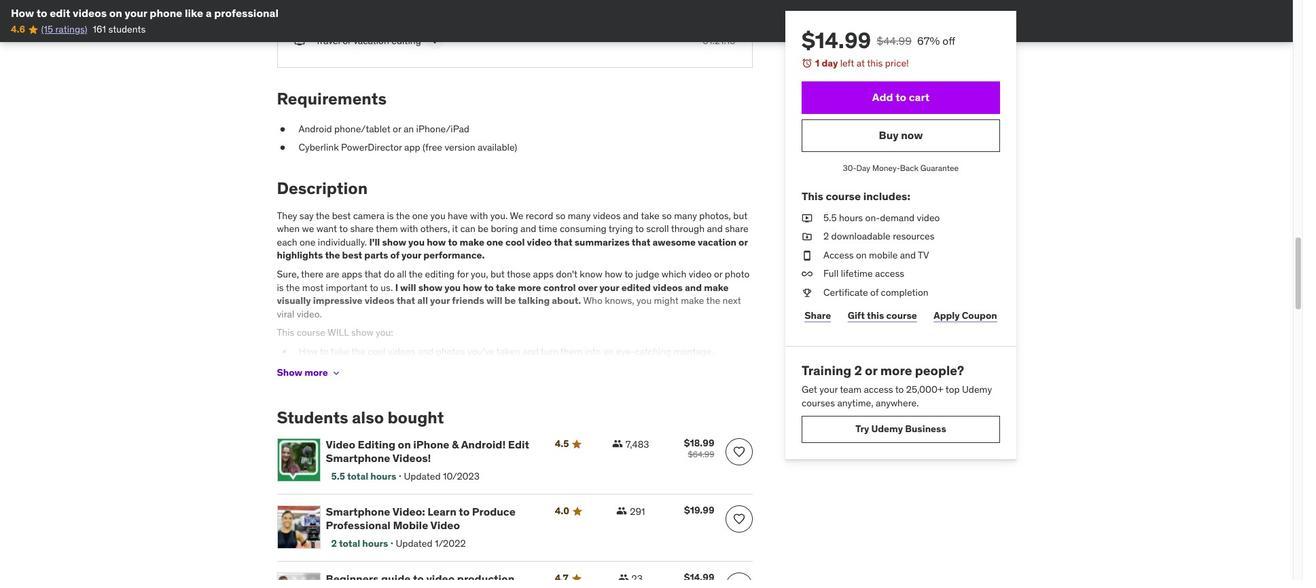 Task type: describe. For each thing, give the bounding box(es) containing it.
demand
[[880, 212, 914, 224]]

resources
[[893, 230, 934, 243]]

students
[[108, 23, 146, 36]]

xsmall image for 2 downloadable resources
[[802, 230, 812, 244]]

or inside the "sure, there are apps that do all the editing for you, but those apps don't know how to judge which video or photo is the most important to us."
[[714, 268, 723, 281]]

0 horizontal spatial will
[[400, 282, 416, 294]]

montage.
[[674, 346, 714, 358]]

apply
[[934, 310, 960, 322]]

0 vertical spatial hours
[[839, 212, 863, 224]]

editing inside the "sure, there are apps that do all the editing for you, but those apps don't know how to judge which video or photo is the most important to us."
[[425, 268, 455, 281]]

boring
[[491, 223, 518, 235]]

&
[[452, 439, 459, 452]]

hours for mobile
[[362, 538, 388, 550]]

have
[[448, 210, 468, 222]]

wishlist image for smartphone video: learn to produce professional mobile video
[[732, 513, 746, 527]]

sure,
[[277, 268, 299, 281]]

your inside i'll show you how to make one cool video that summarizes that awesome vacation or highlights the best parts of your performance.
[[402, 250, 421, 262]]

cool inside i'll show you how to make one cool video that summarizes that awesome vacation or highlights the best parts of your performance.
[[506, 236, 525, 249]]

add
[[872, 90, 893, 104]]

1 horizontal spatial will
[[486, 295, 502, 307]]

xsmall image for access
[[802, 249, 812, 263]]

videos up might
[[653, 282, 683, 294]]

10/2023
[[443, 471, 480, 483]]

to left us.
[[370, 282, 378, 294]]

your inside training 2 or more people? get your team access to 25,000+ top udemy courses anytime, anywhere.
[[819, 384, 838, 396]]

udemy inside training 2 or more people? get your team access to 25,000+ top udemy courses anytime, anywhere.
[[962, 384, 992, 396]]

on inside video editing on iphone & android! edit smartphone videos!
[[398, 439, 411, 452]]

the inside i'll show you how to make one cool video that summarizes that awesome vacation or highlights the best parts of your performance.
[[325, 250, 340, 262]]

to up individually.
[[339, 223, 348, 235]]

and down the record
[[521, 223, 536, 235]]

try udemy business
[[855, 423, 946, 436]]

talking
[[518, 295, 550, 307]]

xsmall image for android phone/tablet or an iphone/ipad
[[277, 123, 288, 136]]

cyberlink
[[299, 141, 339, 154]]

bought
[[388, 407, 444, 428]]

more inside training 2 or more people? get your team access to 25,000+ top udemy courses anytime, anywhere.
[[880, 363, 912, 379]]

hours for edit
[[371, 471, 396, 483]]

can
[[460, 223, 476, 235]]

access inside training 2 or more people? get your team access to 25,000+ top udemy courses anytime, anywhere.
[[864, 384, 893, 396]]

2 many from the left
[[674, 210, 697, 222]]

who knows, you might make the next viral video.
[[277, 295, 741, 321]]

app
[[404, 141, 420, 154]]

eye-
[[616, 346, 635, 358]]

and left the tv
[[900, 249, 916, 261]]

all inside the "sure, there are apps that do all the editing for you, but those apps don't know how to judge which video or photo is the most important to us."
[[397, 268, 407, 281]]

vacation inside i'll show you how to make one cool video that summarizes that awesome vacation or highlights the best parts of your performance.
[[698, 236, 737, 249]]

them inside they say the best camera is the one you have with you. we record so many videos and take so many photos, but when we want to share them with others, it can be boring and time consuming trying to scroll through and share each one individually.
[[376, 223, 398, 235]]

judge
[[636, 268, 659, 281]]

team
[[840, 384, 861, 396]]

0 vertical spatial on
[[109, 6, 122, 20]]

left
[[840, 57, 854, 69]]

xsmall image for certificate
[[802, 287, 812, 300]]

you:
[[376, 327, 393, 339]]

$14.99 $44.99 67% off
[[802, 27, 955, 54]]

buy
[[879, 128, 898, 142]]

version
[[445, 141, 475, 154]]

into
[[585, 346, 601, 358]]

video inside smartphone video: learn to produce professional mobile video
[[430, 519, 460, 532]]

but inside they say the best camera is the one you have with you. we record so many videos and take so many photos, but when we want to share them with others, it can be boring and time consuming trying to scroll through and share each one individually.
[[733, 210, 748, 222]]

consuming
[[560, 223, 607, 235]]

knows,
[[605, 295, 634, 307]]

we
[[302, 223, 314, 235]]

videos down us.
[[365, 295, 395, 307]]

0 horizontal spatial vacation
[[353, 35, 389, 47]]

or up cyberlink powerdirector app (free version available) at the top left
[[393, 123, 401, 135]]

how to edit videos on your phone like a professional
[[11, 6, 279, 20]]

0 horizontal spatial one
[[300, 236, 316, 249]]

161
[[93, 23, 106, 36]]

make inside i will show you how to take more control over your edited videos and make visually impressive videos that all your friends will be talking about.
[[704, 282, 729, 294]]

5.5 hours on-demand video
[[823, 212, 940, 224]]

want
[[317, 223, 337, 235]]

professional
[[326, 519, 391, 532]]

1 horizontal spatial one
[[412, 210, 428, 222]]

or inside i'll show you how to make one cool video that summarizes that awesome vacation or highlights the best parts of your performance.
[[739, 236, 748, 249]]

video inside i'll show you how to make one cool video that summarizes that awesome vacation or highlights the best parts of your performance.
[[527, 236, 552, 249]]

the up visually
[[286, 282, 300, 294]]

they say the best camera is the one you have with you. we record so many videos and take so many photos, but when we want to share them with others, it can be boring and time consuming trying to scroll through and share each one individually.
[[277, 210, 749, 249]]

take inside "this course will show you: how to take the cool videos and photos you've taken and turn them into an eye-catching montage."
[[331, 346, 349, 358]]

5.5 for 5.5 hours on-demand video
[[823, 212, 837, 224]]

try
[[855, 423, 869, 436]]

at
[[856, 57, 865, 69]]

this course will show you: how to take the cool videos and photos you've taken and turn them into an eye-catching montage.
[[277, 327, 714, 358]]

students
[[277, 407, 348, 428]]

or inside training 2 or more people? get your team access to 25,000+ top udemy courses anytime, anywhere.
[[865, 363, 877, 379]]

$14.99
[[802, 27, 871, 54]]

2 inside training 2 or more people? get your team access to 25,000+ top udemy courses anytime, anywhere.
[[854, 363, 862, 379]]

those
[[507, 268, 531, 281]]

visually
[[277, 295, 311, 307]]

edit
[[50, 6, 70, 20]]

downloadable
[[831, 230, 890, 243]]

xsmall image for full
[[802, 268, 812, 281]]

updated 10/2023
[[404, 471, 480, 483]]

available)
[[478, 141, 517, 154]]

apply coupon button
[[931, 303, 1000, 330]]

1
[[815, 57, 819, 69]]

smartphone inside video editing on iphone & android! edit smartphone videos!
[[326, 452, 390, 465]]

i'll show you how to make one cool video that summarizes that awesome vacation or highlights the best parts of your performance.
[[277, 236, 748, 262]]

this for this course will show you: how to take the cool videos and photos you've taken and turn them into an eye-catching montage.
[[277, 327, 294, 339]]

off
[[942, 34, 955, 48]]

more inside i will show you how to take more control over your edited videos and make visually impressive videos that all your friends will be talking about.
[[518, 282, 541, 294]]

photo
[[725, 268, 750, 281]]

that down time
[[554, 236, 573, 249]]

5.5 for 5.5 total hours
[[331, 471, 345, 483]]

courses
[[802, 397, 835, 410]]

of inside i'll show you how to make one cool video that summarizes that awesome vacation or highlights the best parts of your performance.
[[390, 250, 400, 262]]

get
[[802, 384, 817, 396]]

video.
[[297, 308, 322, 321]]

be inside i will show you how to take more control over your edited videos and make visually impressive videos that all your friends will be talking about.
[[505, 295, 516, 307]]

1 share from the left
[[350, 223, 374, 235]]

this course includes:
[[802, 190, 910, 203]]

a
[[206, 6, 212, 20]]

powerdirector
[[341, 141, 402, 154]]

others,
[[421, 223, 450, 235]]

2 so from the left
[[662, 210, 672, 222]]

make inside i'll show you how to make one cool video that summarizes that awesome vacation or highlights the best parts of your performance.
[[460, 236, 484, 249]]

how inside i will show you how to take more control over your edited videos and make visually impressive videos that all your friends will be talking about.
[[463, 282, 482, 294]]

apply coupon
[[934, 310, 997, 322]]

0 horizontal spatial how
[[11, 6, 34, 20]]

to inside i will show you how to take more control over your edited videos and make visually impressive videos that all your friends will be talking about.
[[484, 282, 494, 294]]

1 horizontal spatial with
[[470, 210, 488, 222]]

is inside the "sure, there are apps that do all the editing for you, but those apps don't know how to judge which video or photo is the most important to us."
[[277, 282, 284, 294]]

tv
[[918, 249, 929, 261]]

over
[[578, 282, 598, 294]]

01:21:13
[[703, 35, 736, 47]]

$44.99
[[876, 34, 912, 48]]

when
[[277, 223, 300, 235]]

certificate of completion
[[823, 287, 928, 299]]

2 for 2 downloadable resources
[[823, 230, 829, 243]]

and inside i will show you how to take more control over your edited videos and make visually impressive videos that all your friends will be talking about.
[[685, 282, 702, 294]]

5.5 total hours
[[331, 471, 396, 483]]

and down photos,
[[707, 223, 723, 235]]

show more
[[277, 367, 328, 379]]

cyberlink powerdirector app (free version available)
[[299, 141, 517, 154]]

they
[[277, 210, 297, 222]]

don't
[[556, 268, 578, 281]]

you inside they say the best camera is the one you have with you. we record so many videos and take so many photos, but when we want to share them with others, it can be boring and time consuming trying to scroll through and share each one individually.
[[430, 210, 446, 222]]

travel
[[316, 35, 340, 47]]

description
[[277, 178, 368, 199]]

for
[[457, 268, 469, 281]]

how inside the "sure, there are apps that do all the editing for you, but those apps don't know how to judge which video or photo is the most important to us."
[[605, 268, 622, 281]]

mobile
[[869, 249, 898, 261]]

that down 'scroll'
[[632, 236, 651, 249]]

i
[[395, 282, 398, 294]]

access on mobile and tv
[[823, 249, 929, 261]]

xsmall image inside show more button
[[331, 368, 342, 379]]

business
[[905, 423, 946, 436]]

the inside who knows, you might make the next viral video.
[[706, 295, 720, 307]]

this inside 'link'
[[867, 310, 884, 322]]

0 horizontal spatial an
[[404, 123, 414, 135]]

share
[[804, 310, 831, 322]]

2 total hours
[[331, 538, 388, 550]]

one inside i'll show you how to make one cool video that summarizes that awesome vacation or highlights the best parts of your performance.
[[487, 236, 503, 249]]

291
[[630, 506, 645, 519]]

1 so from the left
[[556, 210, 566, 222]]

buy now button
[[802, 119, 1000, 152]]

xsmall image left 291
[[617, 506, 627, 517]]

videos inside they say the best camera is the one you have with you. we record so many videos and take so many photos, but when we want to share them with others, it can be boring and time consuming trying to scroll through and share each one individually.
[[593, 210, 621, 222]]

completion
[[881, 287, 928, 299]]

and up trying at the left of page
[[623, 210, 639, 222]]

course for this course includes:
[[826, 190, 861, 203]]

the up want
[[316, 210, 330, 222]]



Task type: vqa. For each thing, say whether or not it's contained in the screenshot.
real-
no



Task type: locate. For each thing, give the bounding box(es) containing it.
video down time
[[527, 236, 552, 249]]

30-day money-back guarantee
[[843, 163, 959, 173]]

be inside they say the best camera is the one you have with you. we record so many videos and take so many photos, but when we want to share them with others, it can be boring and time consuming trying to scroll through and share each one individually.
[[478, 223, 489, 235]]

1 horizontal spatial but
[[733, 210, 748, 222]]

0 horizontal spatial 5.5
[[331, 471, 345, 483]]

more
[[518, 282, 541, 294], [880, 363, 912, 379], [305, 367, 328, 379]]

0 horizontal spatial editing
[[392, 35, 421, 47]]

1 horizontal spatial be
[[505, 295, 516, 307]]

and left photos
[[418, 346, 434, 358]]

1 vertical spatial show
[[418, 282, 443, 294]]

all left the friends
[[417, 295, 428, 307]]

all
[[397, 268, 407, 281], [417, 295, 428, 307]]

of
[[390, 250, 400, 262], [870, 287, 878, 299]]

training 2 or more people? get your team access to 25,000+ top udemy courses anytime, anywhere.
[[802, 363, 992, 410]]

video inside the "sure, there are apps that do all the editing for you, but those apps don't know how to judge which video or photo is the most important to us."
[[689, 268, 712, 281]]

add to cart button
[[802, 81, 1000, 114]]

cool inside "this course will show you: how to take the cool videos and photos you've taken and turn them into an eye-catching montage."
[[368, 346, 386, 358]]

2 share from the left
[[725, 223, 749, 235]]

2 up team at the right bottom
[[854, 363, 862, 379]]

1 day left at this price!
[[815, 57, 909, 69]]

course for this course will show you: how to take the cool videos and photos you've taken and turn them into an eye-catching montage.
[[297, 327, 325, 339]]

anywhere.
[[876, 397, 919, 410]]

wishlist image for video editing on iphone & android! edit smartphone videos!
[[732, 446, 746, 460]]

2 horizontal spatial video
[[917, 212, 940, 224]]

us.
[[381, 282, 393, 294]]

you inside who knows, you might make the next viral video.
[[637, 295, 652, 307]]

smartphone inside smartphone video: learn to produce professional mobile video
[[326, 506, 390, 519]]

android
[[299, 123, 332, 135]]

you
[[430, 210, 446, 222], [408, 236, 425, 249], [445, 282, 461, 294], [637, 295, 652, 307]]

to right learn
[[459, 506, 470, 519]]

2 horizontal spatial 2
[[854, 363, 862, 379]]

0 vertical spatial all
[[397, 268, 407, 281]]

total down editing on the left
[[347, 471, 368, 483]]

now
[[901, 128, 923, 142]]

show right the i'll
[[382, 236, 406, 249]]

1 this from the top
[[867, 57, 883, 69]]

7,483
[[626, 439, 649, 451]]

take inside i will show you how to take more control over your edited videos and make visually impressive videos that all your friends will be talking about.
[[496, 282, 516, 294]]

0 horizontal spatial of
[[390, 250, 400, 262]]

of down full lifetime access
[[870, 287, 878, 299]]

gift
[[847, 310, 865, 322]]

editing left show lecture description icon
[[392, 35, 421, 47]]

camera
[[353, 210, 385, 222]]

1 vertical spatial them
[[560, 346, 583, 358]]

5.5 down this course includes:
[[823, 212, 837, 224]]

vacation
[[353, 35, 389, 47], [698, 236, 737, 249]]

2 vertical spatial take
[[331, 346, 349, 358]]

1 horizontal spatial udemy
[[962, 384, 992, 396]]

make up next
[[704, 282, 729, 294]]

0 vertical spatial access
[[875, 268, 904, 280]]

updated
[[404, 471, 441, 483], [396, 538, 433, 550]]

1 horizontal spatial take
[[496, 282, 516, 294]]

or right travel on the left top
[[343, 35, 351, 47]]

xsmall image for cyberlink powerdirector app (free version available)
[[277, 141, 288, 155]]

day
[[821, 57, 838, 69]]

0 horizontal spatial them
[[376, 223, 398, 235]]

cool down the you:
[[368, 346, 386, 358]]

xsmall image
[[294, 35, 305, 48], [277, 123, 288, 136], [277, 141, 288, 155], [802, 230, 812, 244], [612, 439, 623, 450], [618, 574, 629, 581]]

1 vertical spatial course
[[886, 310, 917, 322]]

to up "(15"
[[37, 6, 47, 20]]

show inside i'll show you how to make one cool video that summarizes that awesome vacation or highlights the best parts of your performance.
[[382, 236, 406, 249]]

this inside "this course will show you: how to take the cool videos and photos you've taken and turn them into an eye-catching montage."
[[277, 327, 294, 339]]

1 vertical spatial vacation
[[698, 236, 737, 249]]

videos down the you:
[[388, 346, 416, 358]]

are
[[326, 268, 339, 281]]

cool down boring
[[506, 236, 525, 249]]

1 horizontal spatial them
[[560, 346, 583, 358]]

0 vertical spatial smartphone
[[326, 452, 390, 465]]

updated for on
[[404, 471, 441, 483]]

1 vertical spatial updated
[[396, 538, 433, 550]]

the right 'camera'
[[396, 210, 410, 222]]

how up the friends
[[463, 282, 482, 294]]

video up resources
[[917, 212, 940, 224]]

many up the consuming
[[568, 210, 591, 222]]

xsmall image
[[802, 212, 812, 225], [802, 249, 812, 263], [802, 268, 812, 281], [802, 287, 812, 300], [331, 368, 342, 379], [617, 506, 627, 517]]

smartphone up 2 total hours
[[326, 506, 390, 519]]

more up anywhere.
[[880, 363, 912, 379]]

more inside show more button
[[305, 367, 328, 379]]

on-
[[865, 212, 880, 224]]

0 vertical spatial this
[[867, 57, 883, 69]]

smartphone up 5.5 total hours
[[326, 452, 390, 465]]

0 vertical spatial be
[[478, 223, 489, 235]]

people?
[[915, 363, 964, 379]]

this for this course includes:
[[802, 190, 823, 203]]

this
[[867, 57, 883, 69], [867, 310, 884, 322]]

1 horizontal spatial how
[[299, 346, 318, 358]]

xsmall image for 7,483
[[612, 439, 623, 450]]

how inside i'll show you how to make one cool video that summarizes that awesome vacation or highlights the best parts of your performance.
[[427, 236, 446, 249]]

will
[[328, 327, 349, 339]]

total for video
[[347, 471, 368, 483]]

important
[[326, 282, 368, 294]]

this right the gift
[[867, 310, 884, 322]]

so
[[556, 210, 566, 222], [662, 210, 672, 222]]

0 vertical spatial how
[[427, 236, 446, 249]]

5.5 up professional
[[331, 471, 345, 483]]

you up the others,
[[430, 210, 446, 222]]

show right i
[[418, 282, 443, 294]]

$18.99 $64.99
[[684, 438, 715, 460]]

phone/tablet
[[334, 123, 391, 135]]

0 horizontal spatial take
[[331, 346, 349, 358]]

best inside i'll show you how to make one cool video that summarizes that awesome vacation or highlights the best parts of your performance.
[[342, 250, 362, 262]]

0 vertical spatial video
[[326, 439, 355, 452]]

take
[[641, 210, 660, 222], [496, 282, 516, 294], [331, 346, 349, 358]]

2 horizontal spatial on
[[856, 249, 867, 261]]

but inside the "sure, there are apps that do all the editing for you, but those apps don't know how to judge which video or photo is the most important to us."
[[491, 268, 505, 281]]

vacation down photos,
[[698, 236, 737, 249]]

1 vertical spatial how
[[605, 268, 622, 281]]

show
[[277, 367, 302, 379]]

with left the others,
[[400, 223, 418, 235]]

apps up "control"
[[533, 268, 554, 281]]

0 vertical spatial will
[[400, 282, 416, 294]]

2 vertical spatial how
[[463, 282, 482, 294]]

wishlist image right the $19.99
[[732, 513, 746, 527]]

wishlist image right $64.99
[[732, 446, 746, 460]]

like
[[185, 6, 203, 20]]

0 horizontal spatial udemy
[[871, 423, 903, 436]]

0 vertical spatial cool
[[506, 236, 525, 249]]

each
[[277, 236, 297, 249]]

take down will
[[331, 346, 349, 358]]

an inside "this course will show you: how to take the cool videos and photos you've taken and turn them into an eye-catching montage."
[[603, 346, 614, 358]]

is
[[387, 210, 394, 222], [277, 282, 284, 294]]

video
[[917, 212, 940, 224], [527, 236, 552, 249], [689, 268, 712, 281]]

them inside "this course will show you: how to take the cool videos and photos you've taken and turn them into an eye-catching montage."
[[560, 346, 583, 358]]

share button
[[802, 303, 834, 330]]

your left the friends
[[430, 295, 450, 307]]

is down sure,
[[277, 282, 284, 294]]

1 horizontal spatial on
[[398, 439, 411, 452]]

0 vertical spatial best
[[332, 210, 351, 222]]

videos!
[[393, 452, 431, 465]]

take inside they say the best camera is the one you have with you. we record so many videos and take so many photos, but when we want to share them with others, it can be boring and time consuming trying to scroll through and share each one individually.
[[641, 210, 660, 222]]

access down mobile
[[875, 268, 904, 280]]

so up time
[[556, 210, 566, 222]]

best inside they say the best camera is the one you have with you. we record so many videos and take so many photos, but when we want to share them with others, it can be boring and time consuming trying to scroll through and share each one individually.
[[332, 210, 351, 222]]

wishlist image
[[732, 446, 746, 460], [732, 513, 746, 527]]

to down will
[[320, 346, 329, 358]]

add to cart
[[872, 90, 929, 104]]

0 vertical spatial updated
[[404, 471, 441, 483]]

access up anywhere.
[[864, 384, 893, 396]]

1 vertical spatial total
[[339, 538, 360, 550]]

might
[[654, 295, 679, 307]]

impressive
[[313, 295, 363, 307]]

0 horizontal spatial on
[[109, 6, 122, 20]]

be
[[478, 223, 489, 235], [505, 295, 516, 307]]

xsmall image left the full
[[802, 268, 812, 281]]

2 vertical spatial 2
[[331, 538, 337, 550]]

1 horizontal spatial of
[[870, 287, 878, 299]]

the right the do
[[409, 268, 423, 281]]

take down "those"
[[496, 282, 516, 294]]

apps up important
[[342, 268, 362, 281]]

hours
[[839, 212, 863, 224], [371, 471, 396, 483], [362, 538, 388, 550]]

show left the you:
[[351, 327, 373, 339]]

0 vertical spatial total
[[347, 471, 368, 483]]

0 horizontal spatial course
[[297, 327, 325, 339]]

1 vertical spatial is
[[277, 282, 284, 294]]

this right at
[[867, 57, 883, 69]]

or up anytime,
[[865, 363, 877, 379]]

that inside the "sure, there are apps that do all the editing for you, but those apps don't know how to judge which video or photo is the most important to us."
[[365, 268, 382, 281]]

0 vertical spatial how
[[11, 6, 34, 20]]

to inside button
[[895, 90, 906, 104]]

video inside video editing on iphone & android! edit smartphone videos!
[[326, 439, 355, 452]]

0 vertical spatial course
[[826, 190, 861, 203]]

to inside smartphone video: learn to produce professional mobile video
[[459, 506, 470, 519]]

is right 'camera'
[[387, 210, 394, 222]]

1 vertical spatial make
[[704, 282, 729, 294]]

but right you,
[[491, 268, 505, 281]]

with up can
[[470, 210, 488, 222]]

2 for 2 total hours
[[331, 538, 337, 550]]

videos up 161
[[73, 6, 107, 20]]

0 vertical spatial editing
[[392, 35, 421, 47]]

course down video.
[[297, 327, 325, 339]]

money-
[[872, 163, 900, 173]]

1 vertical spatial this
[[867, 310, 884, 322]]

through
[[671, 223, 705, 235]]

1 horizontal spatial an
[[603, 346, 614, 358]]

0 vertical spatial show
[[382, 236, 406, 249]]

one up the others,
[[412, 210, 428, 222]]

your up courses at the bottom right of page
[[819, 384, 838, 396]]

$18.99
[[684, 438, 715, 450]]

or
[[343, 35, 351, 47], [393, 123, 401, 135], [739, 236, 748, 249], [714, 268, 723, 281], [865, 363, 877, 379]]

total for smartphone
[[339, 538, 360, 550]]

2 vertical spatial hours
[[362, 538, 388, 550]]

1 vertical spatial will
[[486, 295, 502, 307]]

your up students
[[125, 6, 147, 20]]

1 vertical spatial hours
[[371, 471, 396, 483]]

course down the completion in the right of the page
[[886, 310, 917, 322]]

2 apps from the left
[[533, 268, 554, 281]]

edited
[[622, 282, 651, 294]]

1 vertical spatial how
[[299, 346, 318, 358]]

viral
[[277, 308, 294, 321]]

1 wishlist image from the top
[[732, 446, 746, 460]]

make inside who knows, you might make the next viral video.
[[681, 295, 704, 307]]

0 vertical spatial 2
[[823, 230, 829, 243]]

1 horizontal spatial editing
[[425, 268, 455, 281]]

how inside "this course will show you: how to take the cool videos and photos you've taken and turn them into an eye-catching montage."
[[299, 346, 318, 358]]

best down individually.
[[342, 250, 362, 262]]

0 horizontal spatial but
[[491, 268, 505, 281]]

but
[[733, 210, 748, 222], [491, 268, 505, 281]]

more right show
[[305, 367, 328, 379]]

1 vertical spatial on
[[856, 249, 867, 261]]

2 horizontal spatial how
[[605, 268, 622, 281]]

with
[[470, 210, 488, 222], [400, 223, 418, 235]]

you inside i'll show you how to make one cool video that summarizes that awesome vacation or highlights the best parts of your performance.
[[408, 236, 425, 249]]

course inside "this course will show you: how to take the cool videos and photos you've taken and turn them into an eye-catching montage."
[[297, 327, 325, 339]]

the inside "this course will show you: how to take the cool videos and photos you've taken and turn them into an eye-catching montage."
[[351, 346, 365, 358]]

share down photos,
[[725, 223, 749, 235]]

video
[[326, 439, 355, 452], [430, 519, 460, 532]]

1 vertical spatial with
[[400, 223, 418, 235]]

0 vertical spatial with
[[470, 210, 488, 222]]

1 smartphone from the top
[[326, 452, 390, 465]]

hours up downloadable
[[839, 212, 863, 224]]

2 smartphone from the top
[[326, 506, 390, 519]]

2 vertical spatial show
[[351, 327, 373, 339]]

2 down professional
[[331, 538, 337, 550]]

show inside i will show you how to take more control over your edited videos and make visually impressive videos that all your friends will be talking about.
[[418, 282, 443, 294]]

updated for learn
[[396, 538, 433, 550]]

to inside "this course will show you: how to take the cool videos and photos you've taken and turn them into an eye-catching montage."
[[320, 346, 329, 358]]

2 wishlist image from the top
[[732, 513, 746, 527]]

many up through
[[674, 210, 697, 222]]

access
[[823, 249, 854, 261]]

2 horizontal spatial one
[[487, 236, 503, 249]]

0 horizontal spatial so
[[556, 210, 566, 222]]

0 vertical spatial an
[[404, 123, 414, 135]]

updated down videos!
[[404, 471, 441, 483]]

of right parts
[[390, 250, 400, 262]]

1 horizontal spatial video
[[430, 519, 460, 532]]

an right into
[[603, 346, 614, 358]]

1 horizontal spatial more
[[518, 282, 541, 294]]

1 horizontal spatial course
[[826, 190, 861, 203]]

lifetime
[[841, 268, 873, 280]]

1 vertical spatial but
[[491, 268, 505, 281]]

1 apps from the left
[[342, 268, 362, 281]]

video right which
[[689, 268, 712, 281]]

smartphone video: learn to produce professional mobile video link
[[326, 506, 539, 533]]

video editing on iphone & android! edit smartphone videos! link
[[326, 439, 539, 465]]

show
[[382, 236, 406, 249], [418, 282, 443, 294], [351, 327, 373, 339]]

1 horizontal spatial show
[[382, 236, 406, 249]]

on left iphone
[[398, 439, 411, 452]]

2 horizontal spatial take
[[641, 210, 660, 222]]

udemy right top
[[962, 384, 992, 396]]

will right the friends
[[486, 295, 502, 307]]

1 vertical spatial best
[[342, 250, 362, 262]]

0 vertical spatial take
[[641, 210, 660, 222]]

to up edited
[[625, 268, 633, 281]]

xsmall image down this course includes:
[[802, 212, 812, 225]]

1 horizontal spatial apps
[[533, 268, 554, 281]]

that inside i will show you how to take more control over your edited videos and make visually impressive videos that all your friends will be talking about.
[[397, 295, 415, 307]]

0 horizontal spatial video
[[527, 236, 552, 249]]

cool
[[506, 236, 525, 249], [368, 346, 386, 358]]

iphone
[[413, 439, 450, 452]]

1 vertical spatial of
[[870, 287, 878, 299]]

4.0
[[555, 506, 569, 518]]

1 vertical spatial an
[[603, 346, 614, 358]]

1 horizontal spatial 5.5
[[823, 212, 837, 224]]

vacation right travel on the left top
[[353, 35, 389, 47]]

show inside "this course will show you: how to take the cool videos and photos you've taken and turn them into an eye-catching montage."
[[351, 327, 373, 339]]

to left 'scroll'
[[635, 223, 644, 235]]

0 horizontal spatial many
[[568, 210, 591, 222]]

mobile
[[393, 519, 428, 532]]

you inside i will show you how to take more control over your edited videos and make visually impressive videos that all your friends will be talking about.
[[445, 282, 461, 294]]

catching
[[635, 346, 672, 358]]

2 vertical spatial on
[[398, 439, 411, 452]]

4.5
[[555, 439, 569, 451]]

1 many from the left
[[568, 210, 591, 222]]

how up show more button
[[299, 346, 318, 358]]

you down edited
[[637, 295, 652, 307]]

performance.
[[424, 250, 485, 262]]

0 horizontal spatial all
[[397, 268, 407, 281]]

alarm image
[[802, 58, 812, 69]]

2 downloadable resources
[[823, 230, 934, 243]]

all inside i will show you how to take more control over your edited videos and make visually impressive videos that all your friends will be talking about.
[[417, 295, 428, 307]]

includes:
[[863, 190, 910, 203]]

course inside 'link'
[[886, 310, 917, 322]]

one down we
[[300, 236, 316, 249]]

4.6
[[11, 23, 25, 36]]

take up 'scroll'
[[641, 210, 660, 222]]

all right the do
[[397, 268, 407, 281]]

them left into
[[560, 346, 583, 358]]

smartphone video: learn to produce professional mobile video
[[326, 506, 516, 532]]

video down 'students also bought'
[[326, 439, 355, 452]]

videos
[[73, 6, 107, 20], [593, 210, 621, 222], [653, 282, 683, 294], [365, 295, 395, 307], [388, 346, 416, 358]]

161 students
[[93, 23, 146, 36]]

turn
[[541, 346, 558, 358]]

xsmall image up "share"
[[802, 287, 812, 300]]

professional
[[214, 6, 279, 20]]

1 vertical spatial cool
[[368, 346, 386, 358]]

trying
[[609, 223, 633, 235]]

udemy inside 'link'
[[871, 423, 903, 436]]

1 horizontal spatial how
[[463, 282, 482, 294]]

1 horizontal spatial many
[[674, 210, 697, 222]]

2 this from the top
[[867, 310, 884, 322]]

and left the turn at the left bottom
[[523, 346, 539, 358]]

xsmall image left access
[[802, 249, 812, 263]]

your up knows,
[[600, 282, 619, 294]]

more up the talking
[[518, 282, 541, 294]]

total
[[347, 471, 368, 483], [339, 538, 360, 550]]

udemy
[[962, 384, 992, 396], [871, 423, 903, 436]]

1 horizontal spatial vacation
[[698, 236, 737, 249]]

videos inside "this course will show you: how to take the cool videos and photos you've taken and turn them into an eye-catching montage."
[[388, 346, 416, 358]]

show lecture description image
[[428, 35, 442, 48]]

0 horizontal spatial with
[[400, 223, 418, 235]]

smartphone
[[326, 452, 390, 465], [326, 506, 390, 519]]

is inside they say the best camera is the one you have with you. we record so many videos and take so many photos, but when we want to share them with others, it can be boring and time consuming trying to scroll through and share each one individually.
[[387, 210, 394, 222]]

on up 161 students
[[109, 6, 122, 20]]

the down impressive
[[351, 346, 365, 358]]

1 vertical spatial this
[[277, 327, 294, 339]]

to inside i'll show you how to make one cool video that summarizes that awesome vacation or highlights the best parts of your performance.
[[448, 236, 458, 249]]

1 horizontal spatial video
[[689, 268, 712, 281]]

2 horizontal spatial more
[[880, 363, 912, 379]]

xsmall image for 5.5
[[802, 212, 812, 225]]

0 horizontal spatial apps
[[342, 268, 362, 281]]

course down 30-
[[826, 190, 861, 203]]

it
[[452, 223, 458, 235]]

be right can
[[478, 223, 489, 235]]

0 vertical spatial vacation
[[353, 35, 389, 47]]

video:
[[393, 506, 425, 519]]

updated down mobile
[[396, 538, 433, 550]]

to inside training 2 or more people? get your team access to 25,000+ top udemy courses anytime, anywhere.
[[895, 384, 904, 396]]

best up want
[[332, 210, 351, 222]]

how down the others,
[[427, 236, 446, 249]]

the left next
[[706, 295, 720, 307]]

1 vertical spatial udemy
[[871, 423, 903, 436]]

certificate
[[823, 287, 868, 299]]

on down downloadable
[[856, 249, 867, 261]]

2 vertical spatial course
[[297, 327, 325, 339]]

0 horizontal spatial be
[[478, 223, 489, 235]]

1 vertical spatial 2
[[854, 363, 862, 379]]



